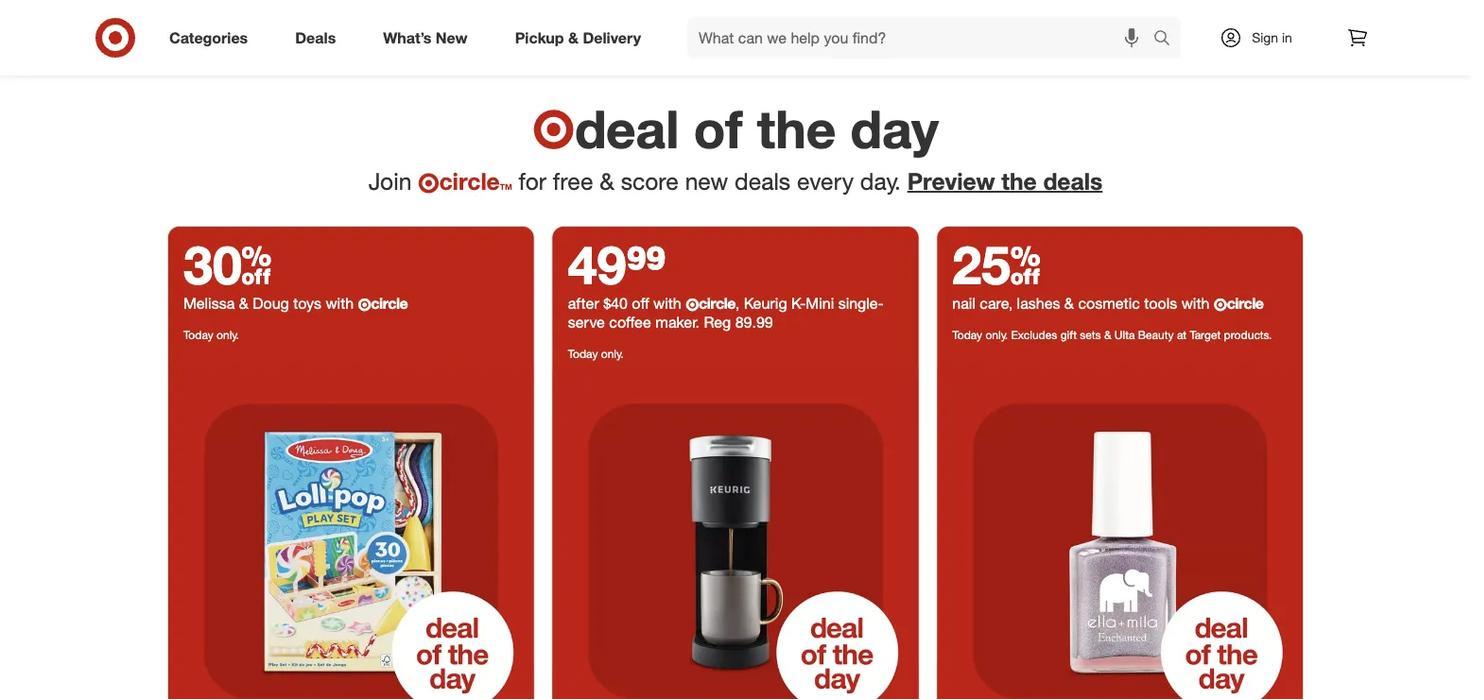 Task type: locate. For each thing, give the bounding box(es) containing it.
delivery
[[583, 28, 641, 47]]

2 vertical spatial the
[[1002, 167, 1037, 195]]

today
[[184, 328, 214, 342], [953, 328, 983, 342], [568, 347, 598, 361]]

today only. down serve
[[568, 347, 624, 361]]

$40
[[604, 294, 628, 312]]

49 99
[[568, 233, 667, 297]]

target inside we'll match the price if it goes lower at target on items purchased between 10/22 and 12/24. some exclusions apply.
[[946, 4, 1000, 29]]

in
[[1283, 29, 1293, 46]]

circle for melissa & doug toys with
[[371, 294, 408, 312]]

today only. down melissa
[[184, 328, 239, 342]]

free
[[553, 167, 594, 195]]

target left "products."
[[1190, 328, 1221, 342]]

ulta
[[1115, 328, 1135, 342]]

2 horizontal spatial with
[[1182, 294, 1210, 312]]

deals
[[735, 167, 791, 195], [1044, 167, 1103, 195]]

2 horizontal spatial today
[[953, 328, 983, 342]]

at right beauty
[[1178, 328, 1187, 342]]

0 horizontal spatial target deal of the day image
[[168, 369, 534, 700]]

pickup
[[515, 28, 564, 47]]

0 vertical spatial today only.
[[184, 328, 239, 342]]

1 with from the left
[[326, 294, 354, 312]]

& inside ¬ deal of the day join ◎ circle tm for free & score new deals every day. preview the deals
[[600, 167, 615, 195]]

2 horizontal spatial only.
[[986, 328, 1009, 342]]

items
[[1034, 4, 1082, 29]]

circle up reg
[[699, 294, 736, 312]]

off
[[632, 294, 649, 312]]

& right pickup
[[569, 28, 579, 47]]

target deal of the day image for 25
[[938, 369, 1304, 700]]

circle left for
[[439, 167, 500, 195]]

◎
[[418, 171, 439, 194]]

sign
[[1253, 29, 1279, 46]]

& right the free
[[600, 167, 615, 195]]

toys
[[293, 294, 322, 312]]

circle inside ¬ deal of the day join ◎ circle tm for free & score new deals every day. preview the deals
[[439, 167, 500, 195]]

,
[[736, 294, 740, 312]]

1 vertical spatial target
[[1190, 328, 1221, 342]]

at
[[923, 4, 940, 29], [1178, 328, 1187, 342]]

for
[[519, 167, 547, 195]]

apply.
[[909, 26, 961, 51]]

target left on
[[946, 4, 1000, 29]]

single-
[[839, 294, 884, 312]]

1 horizontal spatial target
[[1190, 328, 1221, 342]]

we'll match the price if it goes lower at target on items purchased between 10/22 and 12/24. some exclusions apply.
[[511, 4, 1183, 51]]

1 vertical spatial at
[[1178, 328, 1187, 342]]

0 horizontal spatial target
[[946, 4, 1000, 29]]

lower
[[869, 4, 917, 29]]

0 vertical spatial target
[[946, 4, 1000, 29]]

1 target deal of the day image from the left
[[938, 369, 1304, 700]]

only. down melissa
[[217, 328, 239, 342]]

deal of the day image
[[553, 369, 919, 700]]

0 vertical spatial at
[[923, 4, 940, 29]]

purchased
[[1088, 4, 1183, 29]]

0 horizontal spatial with
[[326, 294, 354, 312]]

what's new
[[383, 28, 468, 47]]

today only.
[[184, 328, 239, 342], [568, 347, 624, 361]]

products.
[[1225, 328, 1273, 342]]

at inside we'll match the price if it goes lower at target on items purchased between 10/22 and 12/24. some exclusions apply.
[[923, 4, 940, 29]]

0 horizontal spatial only.
[[217, 328, 239, 342]]

only. for 25
[[986, 328, 1009, 342]]

with right toys
[[326, 294, 354, 312]]

0 horizontal spatial at
[[923, 4, 940, 29]]

12/24.
[[690, 26, 747, 51]]

care,
[[980, 294, 1013, 312]]

beauty
[[1139, 328, 1174, 342]]

only.
[[217, 328, 239, 342], [986, 328, 1009, 342], [601, 347, 624, 361]]

0 vertical spatial the
[[703, 4, 732, 29]]

the up every on the right top
[[758, 97, 836, 160]]

maker.
[[656, 313, 700, 331]]

today down nail
[[953, 328, 983, 342]]

join
[[369, 167, 412, 195]]

0 horizontal spatial today only.
[[184, 328, 239, 342]]

the left price
[[703, 4, 732, 29]]

&
[[569, 28, 579, 47], [600, 167, 615, 195], [239, 294, 249, 312], [1065, 294, 1075, 312], [1105, 328, 1112, 342]]

at for beauty
[[1178, 328, 1187, 342]]

1 horizontal spatial with
[[654, 294, 682, 312]]

today down serve
[[568, 347, 598, 361]]

score
[[621, 167, 679, 195]]

1 horizontal spatial at
[[1178, 328, 1187, 342]]

the right preview
[[1002, 167, 1037, 195]]

day.
[[861, 167, 901, 195]]

target deal of the day image for 30
[[168, 369, 534, 700]]

¬ deal of the day join ◎ circle tm for free & score new deals every day. preview the deals
[[369, 97, 1103, 195]]

every
[[797, 167, 854, 195]]

1 vertical spatial the
[[758, 97, 836, 160]]

10/22
[[594, 26, 645, 51]]

circle
[[439, 167, 500, 195], [371, 294, 408, 312], [699, 294, 736, 312], [1227, 294, 1264, 312]]

pickup & delivery
[[515, 28, 641, 47]]

k-
[[792, 294, 806, 312]]

1 horizontal spatial target deal of the day image
[[938, 369, 1304, 700]]

2 with from the left
[[654, 294, 682, 312]]

1 horizontal spatial deals
[[1044, 167, 1103, 195]]

circle right toys
[[371, 294, 408, 312]]

melissa & doug toys with
[[184, 294, 358, 312]]

0 horizontal spatial deals
[[735, 167, 791, 195]]

search
[[1146, 30, 1191, 49]]

& right lashes
[[1065, 294, 1075, 312]]

1 vertical spatial today only.
[[568, 347, 624, 361]]

gift
[[1061, 328, 1077, 342]]

excludes
[[1012, 328, 1058, 342]]

doug
[[253, 294, 289, 312]]

2 target deal of the day image from the left
[[168, 369, 534, 700]]

at right lower
[[923, 4, 940, 29]]

melissa
[[184, 294, 235, 312]]

with right tools
[[1182, 294, 1210, 312]]

day
[[851, 97, 939, 160]]

0 horizontal spatial today
[[184, 328, 214, 342]]

what's new link
[[367, 17, 492, 59]]

serve
[[568, 313, 605, 331]]

0 horizontal spatial the
[[703, 4, 732, 29]]

target deal of the day image
[[938, 369, 1304, 700], [168, 369, 534, 700]]

tm
[[500, 182, 512, 192]]

new
[[685, 167, 729, 195]]

What can we help you find? suggestions appear below search field
[[688, 17, 1159, 59]]

1 horizontal spatial today only.
[[568, 347, 624, 361]]

preview
[[908, 167, 996, 195]]

match
[[642, 4, 698, 29]]

if
[[788, 4, 798, 29]]

only. down care,
[[986, 328, 1009, 342]]

with
[[326, 294, 354, 312], [654, 294, 682, 312], [1182, 294, 1210, 312]]

exclusions
[[810, 26, 904, 51]]

it
[[804, 4, 814, 29]]

today only. excludes gift sets & ulta beauty at target products.
[[953, 328, 1273, 342]]

target
[[946, 4, 1000, 29], [1190, 328, 1221, 342]]

of
[[694, 97, 743, 160]]

today for 30
[[184, 328, 214, 342]]

only. down coffee
[[601, 347, 624, 361]]

with up maker.
[[654, 294, 682, 312]]

the
[[703, 4, 732, 29], [758, 97, 836, 160], [1002, 167, 1037, 195]]

pickup & delivery link
[[499, 17, 665, 59]]

circle up "products."
[[1227, 294, 1264, 312]]

the inside we'll match the price if it goes lower at target on items purchased between 10/22 and 12/24. some exclusions apply.
[[703, 4, 732, 29]]

today down melissa
[[184, 328, 214, 342]]

search button
[[1146, 17, 1191, 62]]



Task type: describe. For each thing, give the bounding box(es) containing it.
1 deals from the left
[[735, 167, 791, 195]]

sign in
[[1253, 29, 1293, 46]]

25
[[953, 233, 1041, 297]]

nail care, lashes & cosmetic tools with
[[953, 294, 1214, 312]]

sets
[[1080, 328, 1102, 342]]

between
[[511, 26, 589, 51]]

mini
[[806, 294, 835, 312]]

on
[[1006, 4, 1028, 29]]

after $40 off with
[[568, 294, 686, 312]]

¬
[[533, 97, 575, 160]]

circle for nail care, lashes & cosmetic tools with
[[1227, 294, 1264, 312]]

1 horizontal spatial the
[[758, 97, 836, 160]]

tools
[[1145, 294, 1178, 312]]

categories link
[[153, 17, 272, 59]]

new
[[436, 28, 468, 47]]

49
[[568, 233, 627, 297]]

circle for after $40 off with
[[699, 294, 736, 312]]

some
[[752, 26, 805, 51]]

1 horizontal spatial only.
[[601, 347, 624, 361]]

reg
[[704, 313, 731, 331]]

we'll
[[596, 4, 637, 29]]

3 with from the left
[[1182, 294, 1210, 312]]

and
[[651, 26, 685, 51]]

what's
[[383, 28, 432, 47]]

categories
[[169, 28, 248, 47]]

2 horizontal spatial the
[[1002, 167, 1037, 195]]

coffee
[[609, 313, 652, 331]]

& left doug
[[239, 294, 249, 312]]

target for on
[[946, 4, 1000, 29]]

89.99
[[736, 313, 774, 331]]

keurig
[[744, 294, 788, 312]]

99
[[627, 233, 667, 297]]

30
[[184, 233, 272, 297]]

today only. for melissa
[[184, 328, 239, 342]]

goes
[[820, 4, 864, 29]]

deals
[[295, 28, 336, 47]]

cosmetic
[[1079, 294, 1141, 312]]

nail
[[953, 294, 976, 312]]

sign in link
[[1204, 17, 1322, 59]]

after
[[568, 294, 599, 312]]

& left ulta
[[1105, 328, 1112, 342]]

at for lower
[[923, 4, 940, 29]]

price
[[737, 4, 782, 29]]

1 horizontal spatial today
[[568, 347, 598, 361]]

2 deals from the left
[[1044, 167, 1103, 195]]

deals link
[[279, 17, 360, 59]]

, keurig k-mini single- serve coffee maker. reg 89.99
[[568, 294, 884, 331]]

we'll match the price if it goes lower at target on items purchased between 10/22 and 12/24. some exclusions apply. link
[[168, 0, 1304, 75]]

only. for 30
[[217, 328, 239, 342]]

lashes
[[1017, 294, 1061, 312]]

today for 25
[[953, 328, 983, 342]]

today only. for after
[[568, 347, 624, 361]]

deal
[[575, 97, 680, 160]]

target for products.
[[1190, 328, 1221, 342]]



Task type: vqa. For each thing, say whether or not it's contained in the screenshot.
4th window from the bottom of the page
no



